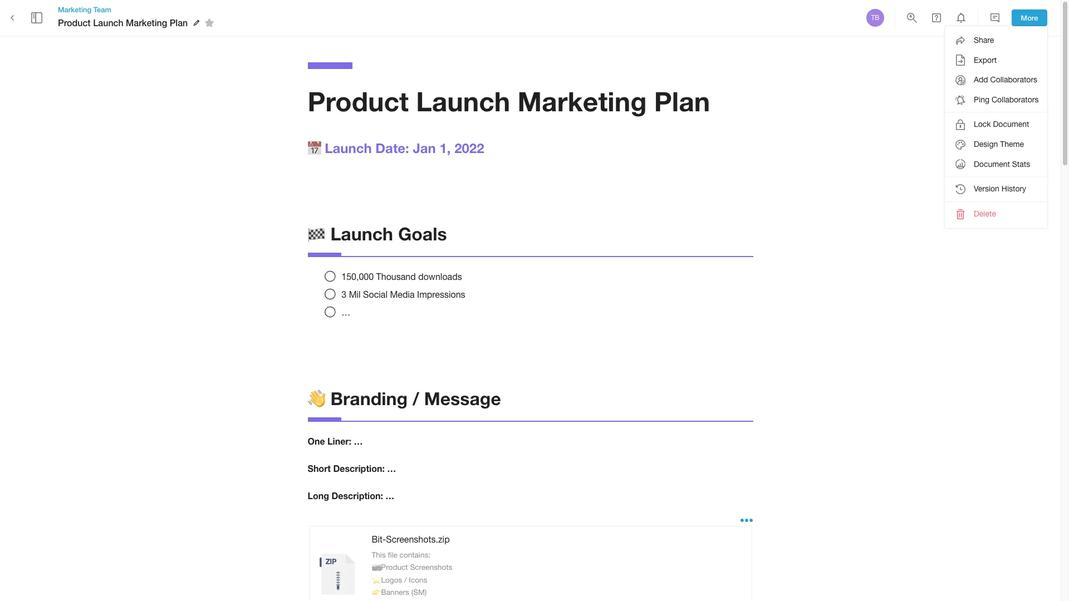 Task type: locate. For each thing, give the bounding box(es) containing it.
add
[[974, 75, 988, 84]]

1 vertical spatial /
[[404, 576, 407, 585]]

/
[[413, 388, 419, 409], [404, 576, 407, 585]]

launch right 📅
[[325, 140, 372, 156]]

goals
[[398, 223, 447, 244]]

0 vertical spatial collaborators
[[991, 75, 1038, 84]]

share
[[974, 36, 994, 45]]

ping collaborators
[[974, 95, 1039, 104]]

more button
[[1012, 9, 1048, 26]]

marketing inside marketing team link
[[58, 5, 91, 14]]

1 horizontal spatial product
[[308, 85, 409, 117]]

0 vertical spatial /
[[413, 388, 419, 409]]

document up theme on the right top of page
[[993, 120, 1029, 129]]

launch down team
[[93, 17, 123, 28]]

social
[[363, 290, 388, 300]]

media
[[390, 290, 415, 300]]

description: down short description: …
[[332, 491, 383, 501]]

0 vertical spatial marketing
[[58, 5, 91, 14]]

1 vertical spatial plan
[[654, 85, 710, 117]]

bit-screenshots.zip
[[372, 535, 450, 545]]

version history
[[974, 184, 1027, 193]]

collaborators
[[991, 75, 1038, 84], [992, 95, 1039, 104]]

version
[[974, 184, 1000, 193]]

1 vertical spatial product launch marketing plan
[[308, 85, 710, 117]]

collaborators down add collaborators
[[992, 95, 1039, 104]]

marketing team link
[[58, 4, 218, 15]]

0 horizontal spatial plan
[[170, 17, 188, 28]]

delete
[[974, 209, 996, 218]]

0 horizontal spatial /
[[404, 576, 407, 585]]

version history button
[[945, 179, 1048, 199]]

description: up long description: … at the bottom left of page
[[333, 463, 385, 474]]

3
[[342, 290, 347, 300]]

short description: …
[[308, 463, 396, 474]]

launch
[[93, 17, 123, 28], [416, 85, 510, 117], [325, 140, 372, 156], [330, 223, 393, 244]]

document inside button
[[993, 120, 1029, 129]]

0 vertical spatial product launch marketing plan
[[58, 17, 188, 28]]

document down design theme button
[[974, 160, 1010, 169]]

collaborators inside the ping collaborators button
[[992, 95, 1039, 104]]

0 horizontal spatial marketing
[[58, 5, 91, 14]]

📷product
[[372, 563, 408, 572]]

launch up 2022
[[416, 85, 510, 117]]

collaborators up ping collaborators
[[991, 75, 1038, 84]]

one
[[308, 436, 325, 447]]

long description: …
[[308, 491, 395, 501]]

launch up the 150,000
[[330, 223, 393, 244]]

date:
[[376, 140, 409, 156]]

mil
[[349, 290, 361, 300]]

👋
[[308, 388, 326, 409]]

1 vertical spatial product
[[308, 85, 409, 117]]

add collaborators button
[[945, 70, 1048, 90]]

… up the "bit-"
[[386, 491, 395, 501]]

(sm)
[[411, 588, 427, 597]]

description: for short
[[333, 463, 385, 474]]

design theme
[[974, 140, 1024, 149]]

downloads
[[418, 272, 462, 282]]

📅 launch date: jan 1, 2022
[[308, 140, 484, 156]]

tb
[[871, 14, 880, 22]]

1 vertical spatial document
[[974, 160, 1010, 169]]

👋 branding / message
[[308, 388, 501, 409]]

marketing
[[58, 5, 91, 14], [126, 17, 167, 28], [518, 85, 647, 117]]

… up long description: … at the bottom left of page
[[387, 463, 396, 474]]

1 horizontal spatial marketing
[[126, 17, 167, 28]]

2 vertical spatial marketing
[[518, 85, 647, 117]]

collaborators for add collaborators
[[991, 75, 1038, 84]]

1 horizontal spatial plan
[[654, 85, 710, 117]]

1,
[[440, 140, 451, 156]]

… right the liner:
[[354, 436, 363, 447]]

this
[[372, 551, 386, 560]]

1 vertical spatial marketing
[[126, 17, 167, 28]]

delete button
[[945, 204, 1048, 224]]

plan
[[170, 17, 188, 28], [654, 85, 710, 117]]

document
[[993, 120, 1029, 129], [974, 160, 1010, 169]]

150,000 thousand downloads
[[342, 272, 462, 282]]

0 vertical spatial description:
[[333, 463, 385, 474]]

marketing team
[[58, 5, 111, 14]]

favorite image
[[203, 16, 216, 30]]

screenshots.zip
[[386, 535, 450, 545]]

0 horizontal spatial product
[[58, 17, 91, 28]]

product
[[58, 17, 91, 28], [308, 85, 409, 117]]

/ left message
[[413, 388, 419, 409]]

2 horizontal spatial marketing
[[518, 85, 647, 117]]

product launch marketing plan
[[58, 17, 188, 28], [308, 85, 710, 117]]

description:
[[333, 463, 385, 474], [332, 491, 383, 501]]

collaborators inside add collaborators button
[[991, 75, 1038, 84]]

lock document button
[[945, 115, 1048, 135]]

/ left icons
[[404, 576, 407, 585]]

…
[[342, 307, 350, 317], [354, 436, 363, 447], [387, 463, 396, 474], [386, 491, 395, 501]]

1 vertical spatial collaborators
[[992, 95, 1039, 104]]

1 horizontal spatial product launch marketing plan
[[308, 85, 710, 117]]

collaborators for ping collaborators
[[992, 95, 1039, 104]]

0 vertical spatial document
[[993, 120, 1029, 129]]

short
[[308, 463, 331, 474]]

bit-
[[372, 535, 386, 545]]

1 vertical spatial description:
[[332, 491, 383, 501]]



Task type: describe. For each thing, give the bounding box(es) containing it.
document stats button
[[945, 155, 1048, 174]]

design theme button
[[945, 135, 1048, 155]]

liner:
[[328, 436, 351, 447]]

0 vertical spatial plan
[[170, 17, 188, 28]]

more
[[1021, 13, 1038, 22]]

impressions
[[417, 290, 465, 300]]

team
[[93, 5, 111, 14]]

export button
[[945, 50, 1048, 70]]

0 vertical spatial product
[[58, 17, 91, 28]]

2022
[[455, 140, 484, 156]]

thousand
[[376, 272, 416, 282]]

design
[[974, 140, 998, 149]]

export
[[974, 55, 997, 64]]

0 horizontal spatial product launch marketing plan
[[58, 17, 188, 28]]

this file contains: 📷product screenshots ⭐️logos / icons 👉banners (sm)
[[372, 551, 452, 597]]

150,000
[[342, 272, 374, 282]]

… down 3
[[342, 307, 350, 317]]

message
[[424, 388, 501, 409]]

icons
[[409, 576, 427, 585]]

share button
[[945, 31, 1048, 50]]

ping
[[974, 95, 990, 104]]

tb button
[[865, 7, 886, 28]]

description: for long
[[332, 491, 383, 501]]

contains:
[[400, 551, 431, 560]]

long
[[308, 491, 329, 501]]

… for short description: …
[[387, 463, 396, 474]]

ping collaborators button
[[945, 90, 1048, 110]]

add collaborators
[[974, 75, 1038, 84]]

document stats
[[974, 160, 1030, 169]]

stats
[[1012, 160, 1030, 169]]

one liner: …
[[308, 436, 363, 447]]

document inside "button"
[[974, 160, 1010, 169]]

3 mil social media impressions
[[342, 290, 465, 300]]

file
[[388, 551, 398, 560]]

branding
[[330, 388, 408, 409]]

🏁
[[308, 223, 326, 244]]

history
[[1002, 184, 1027, 193]]

… for long description: …
[[386, 491, 395, 501]]

jan
[[413, 140, 436, 156]]

1 horizontal spatial /
[[413, 388, 419, 409]]

📅
[[308, 140, 321, 156]]

screenshots
[[410, 563, 452, 572]]

… for one liner: …
[[354, 436, 363, 447]]

⭐️logos
[[372, 576, 402, 585]]

🏁 launch goals
[[308, 223, 447, 244]]

/ inside the this file contains: 📷product screenshots ⭐️logos / icons 👉banners (sm)
[[404, 576, 407, 585]]

lock document
[[974, 120, 1029, 129]]

👉banners
[[372, 588, 409, 597]]

theme
[[1000, 140, 1024, 149]]

lock
[[974, 120, 991, 129]]



Task type: vqa. For each thing, say whether or not it's contained in the screenshot.
"/" in This file contains: 📷Product Screenshots ⭐️Logos / Icons 👉Banners (SM)
yes



